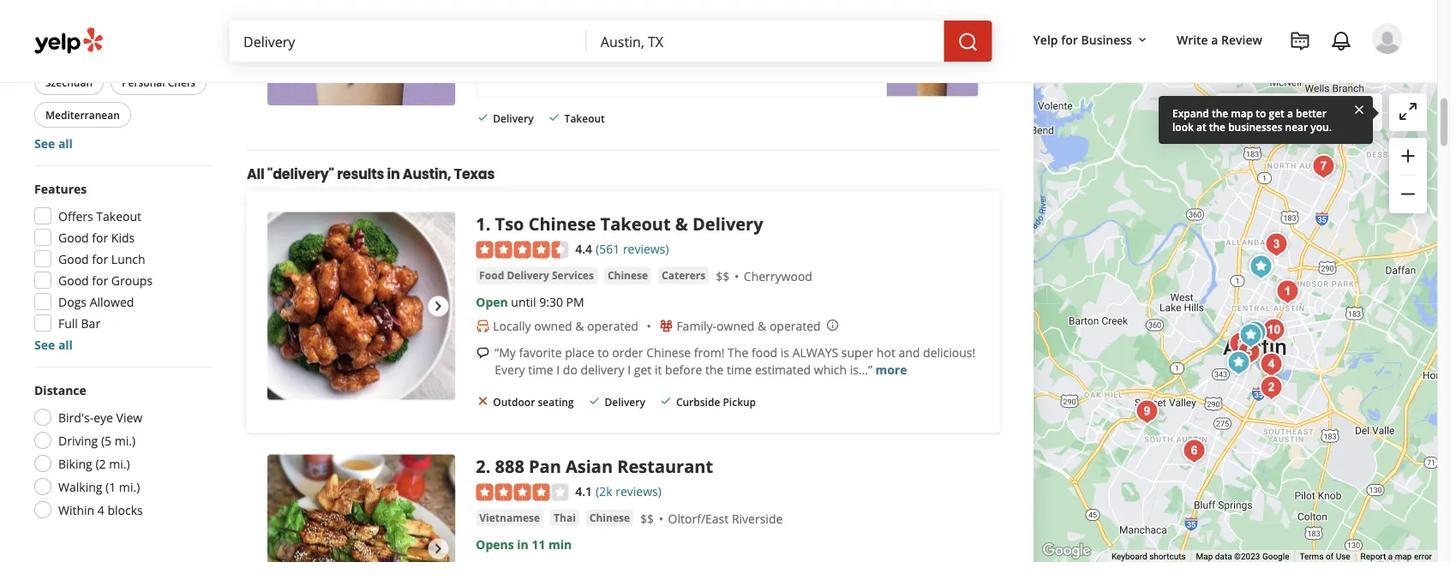 Task type: locate. For each thing, give the bounding box(es) containing it.
1 horizontal spatial owned
[[717, 318, 755, 334]]

features
[[34, 180, 87, 197]]

0 horizontal spatial get
[[634, 362, 652, 378]]

tso chinese takeout & delivery link
[[495, 212, 764, 236]]

a right write
[[1212, 31, 1219, 48]]

pm
[[566, 294, 585, 310]]

write a review link
[[1170, 24, 1270, 55]]

texas
[[454, 165, 495, 184]]

search
[[1251, 104, 1289, 121]]

"my favorite place to order chinese from! the food is always super hot and delicious! every time i do delivery i get it before the time estimated which is…"
[[495, 345, 976, 378]]

for inside button
[[1062, 31, 1079, 48]]

i down order
[[628, 362, 631, 378]]

report a map error link
[[1361, 552, 1433, 562]]

starbucks image
[[268, 0, 456, 106], [1234, 319, 1269, 353]]

operated for family-owned & operated
[[770, 318, 821, 334]]

see all for 1st 'see all' button
[[34, 135, 73, 151]]

caterers up family-
[[662, 268, 706, 282]]

0 horizontal spatial a
[[1212, 31, 1219, 48]]

reviews) right (2k
[[616, 483, 662, 500]]

& down pm
[[576, 318, 584, 334]]

takeout down the now
[[565, 111, 605, 125]]

keyboard
[[1112, 552, 1148, 562]]

0 vertical spatial see all button
[[34, 135, 73, 151]]

mi.)
[[115, 433, 136, 449], [109, 456, 130, 472], [119, 479, 140, 495]]

more right read
[[810, 62, 841, 79]]

. left "tso" on the left of the page
[[486, 212, 491, 236]]

curbside
[[676, 395, 721, 409]]

1 see all from the top
[[34, 135, 73, 151]]

. for 1
[[486, 212, 491, 236]]

szechuan button
[[34, 69, 104, 95]]

expand the map to get a better look at the businesses near you.
[[1173, 106, 1332, 134]]

4.1 link
[[576, 482, 593, 500]]

next image left open
[[428, 296, 449, 317]]

chinese button down (561 reviews)
[[604, 267, 652, 284]]

0 horizontal spatial time
[[528, 362, 554, 378]]

1 see all button from the top
[[34, 135, 73, 151]]

2 . from the top
[[486, 455, 491, 479]]

owned
[[534, 318, 572, 334], [717, 318, 755, 334]]

all
[[58, 135, 73, 151], [58, 337, 73, 353]]

1 vertical spatial caterers button
[[659, 267, 709, 284]]

1 horizontal spatial in
[[517, 537, 529, 553]]

2 vertical spatial mi.)
[[119, 479, 140, 495]]

0 vertical spatial caterers button
[[88, 37, 153, 63]]

map
[[1308, 104, 1333, 121], [1232, 106, 1254, 120], [1396, 552, 1413, 562]]

1 see from the top
[[34, 135, 55, 151]]

the down from!
[[706, 362, 724, 378]]

16 checkmark v2 image down are
[[548, 111, 561, 124]]

1 next image from the top
[[428, 1, 449, 22]]

0 horizontal spatial $$
[[641, 511, 654, 527]]

1 horizontal spatial &
[[676, 212, 688, 236]]

& up caterers link at the left of page
[[676, 212, 688, 236]]

0 horizontal spatial to
[[598, 345, 609, 361]]

2 horizontal spatial 16 checkmark v2 image
[[588, 395, 602, 408]]

error
[[1415, 552, 1433, 562]]

operated up is
[[770, 318, 821, 334]]

good for lunch
[[58, 251, 145, 267]]

1 none field from the left
[[244, 32, 573, 51]]

to inside "my favorite place to order chinese from! the food is always super hot and delicious! every time i do delivery i get it before the time estimated which is…"
[[598, 345, 609, 361]]

all down mediterranean 'button'
[[58, 135, 73, 151]]

for down good for kids
[[92, 251, 108, 267]]

1 vertical spatial get
[[634, 362, 652, 378]]

data
[[1216, 552, 1233, 562]]

. for 2
[[486, 455, 491, 479]]

at inside expand the map to get a better look at the businesses near you.
[[1197, 120, 1207, 134]]

vietnamese
[[480, 511, 540, 525]]

a inside write a review link
[[1212, 31, 1219, 48]]

cherrywood
[[744, 268, 813, 284]]

0 vertical spatial previous image
[[274, 1, 295, 22]]

1 vertical spatial see all button
[[34, 337, 73, 353]]

2 all from the top
[[58, 337, 73, 353]]

mi.) right the (1
[[119, 479, 140, 495]]

pizza
[[45, 42, 70, 57]]

. left 888
[[486, 455, 491, 479]]

info icon image
[[826, 318, 840, 332], [826, 318, 840, 332]]

mi.) for driving (5 mi.)
[[115, 433, 136, 449]]

good up dogs
[[58, 272, 89, 289]]

1 vertical spatial .
[[486, 455, 491, 479]]

chinese button down (2k
[[586, 510, 634, 527]]

caterers button up personal on the left of page
[[88, 37, 153, 63]]

& up food
[[758, 318, 767, 334]]

3 next image from the top
[[428, 539, 449, 559]]

time down favorite
[[528, 362, 554, 378]]

1 horizontal spatial at
[[1197, 120, 1207, 134]]

16 speech v2 image
[[476, 347, 490, 360]]

takeout up (561 reviews) link
[[601, 212, 671, 236]]

2 see all button from the top
[[34, 337, 73, 353]]

chinese link down (2k
[[586, 510, 634, 527]]

16 checkmark v2 image up texas
[[476, 111, 490, 124]]

to up delivery on the bottom left of the page
[[598, 345, 609, 361]]

0 horizontal spatial owned
[[534, 318, 572, 334]]

2 see all from the top
[[34, 337, 73, 353]]

to for order
[[598, 345, 609, 361]]

locally owned & operated
[[493, 318, 639, 334]]

to inside expand the map to get a better look at the businesses near you.
[[1256, 106, 1267, 120]]

0 vertical spatial $$
[[716, 268, 730, 284]]

2 owned from the left
[[717, 318, 755, 334]]

2 vertical spatial a
[[1389, 552, 1394, 562]]

0 horizontal spatial i
[[557, 362, 560, 378]]

0 horizontal spatial caterers button
[[88, 37, 153, 63]]

expand the map to get a better look at the businesses near you. tooltip
[[1159, 96, 1374, 144]]

for down offers takeout
[[92, 229, 108, 246]]

more
[[810, 62, 841, 79], [876, 362, 908, 378]]

mi.) right (2
[[109, 456, 130, 472]]

owned up the
[[717, 318, 755, 334]]

greg r. image
[[1373, 23, 1404, 54]]

every
[[495, 362, 525, 378]]

.
[[486, 212, 491, 236], [486, 455, 491, 479]]

delivery up caterers link at the left of page
[[693, 212, 764, 236]]

reviews)
[[623, 241, 669, 257], [616, 483, 662, 500]]

0 horizontal spatial none field
[[244, 32, 573, 51]]

$$ down (2k reviews)
[[641, 511, 654, 527]]

locally
[[493, 318, 531, 334]]

food delivery services button
[[476, 267, 598, 284]]

1 vertical spatial caterers
[[662, 268, 706, 282]]

1 . from the top
[[486, 212, 491, 236]]

chinese up the it
[[647, 345, 691, 361]]

mi.) for biking (2 mi.)
[[109, 456, 130, 472]]

for for business
[[1062, 31, 1079, 48]]

1
[[476, 212, 486, 236]]

time down the
[[727, 362, 752, 378]]

0 vertical spatial see
[[34, 135, 55, 151]]

all inside see all group
[[58, 135, 73, 151]]

a left better
[[1288, 106, 1294, 120]]

0 horizontal spatial starbucks image
[[268, 0, 456, 106]]

good down offers
[[58, 229, 89, 246]]

slideshow element for 2
[[268, 455, 456, 562]]

caterers inside see all group
[[100, 42, 142, 57]]

expand
[[1173, 106, 1210, 120]]

1 horizontal spatial none field
[[601, 32, 931, 51]]

terry black's barbecue image
[[1224, 327, 1258, 361]]

None field
[[244, 32, 573, 51], [601, 32, 931, 51]]

0 horizontal spatial map
[[1232, 106, 1254, 120]]

good for kids
[[58, 229, 135, 246]]

1 vertical spatial starbucks image
[[1234, 319, 1269, 353]]

2 vertical spatial next image
[[428, 539, 449, 559]]

starbucks
[[705, 62, 760, 79]]

yelp for business
[[1034, 31, 1133, 48]]

r&b's steak and fries image
[[1258, 313, 1292, 348]]

see down mediterranean 'button'
[[34, 135, 55, 151]]

0 vertical spatial to
[[1256, 106, 1267, 120]]

4.1 star rating image
[[476, 484, 569, 501]]

which
[[814, 362, 847, 378]]

2 none field from the left
[[601, 32, 931, 51]]

open until 9:30 pm
[[476, 294, 585, 310]]

in
[[387, 165, 400, 184], [517, 537, 529, 553]]

before
[[665, 362, 703, 378]]

caterers link
[[659, 267, 709, 284]]

0 vertical spatial all
[[58, 135, 73, 151]]

4.4 star rating image
[[476, 241, 569, 258]]

search image
[[958, 32, 979, 52]]

notifications image
[[1332, 31, 1352, 51]]

1 horizontal spatial operated
[[770, 318, 821, 334]]

1 horizontal spatial caterers
[[662, 268, 706, 282]]

3 good from the top
[[58, 272, 89, 289]]

Near text field
[[601, 32, 931, 51]]

see all button down mediterranean 'button'
[[34, 135, 73, 151]]

google
[[1263, 552, 1290, 562]]

0 vertical spatial next image
[[428, 1, 449, 22]]

1 all from the top
[[58, 135, 73, 151]]

4.4 link
[[576, 239, 593, 257]]

0 horizontal spatial &
[[576, 318, 584, 334]]

at right look
[[1197, 120, 1207, 134]]

operated for locally owned & operated
[[587, 318, 639, 334]]

map for moves
[[1308, 104, 1333, 121]]

0 horizontal spatial caterers
[[100, 42, 142, 57]]

1618 asian fusion image
[[1255, 348, 1289, 382]]

2 next image from the top
[[428, 296, 449, 317]]

get inside expand the map to get a better look at the businesses near you.
[[1269, 106, 1285, 120]]

businesses
[[1229, 120, 1283, 134]]

delivery down 4.4 star rating image
[[507, 268, 550, 282]]

1 vertical spatial previous image
[[274, 539, 295, 559]]

map inside expand the map to get a better look at the businesses near you.
[[1232, 106, 1254, 120]]

bird's-eye view
[[58, 409, 143, 426]]

previous image
[[274, 296, 295, 317]]

takeout up kids
[[96, 208, 141, 224]]

offers takeout
[[58, 208, 141, 224]]

1 previous image from the top
[[274, 1, 295, 22]]

next image left opens
[[428, 539, 449, 559]]

better
[[1296, 106, 1327, 120]]

see up distance
[[34, 337, 55, 353]]

0 horizontal spatial at
[[691, 62, 702, 79]]

888
[[495, 455, 525, 479]]

pizza button
[[34, 37, 82, 63]]

for for lunch
[[92, 251, 108, 267]]

couch potato atx image
[[1260, 228, 1295, 262]]

to left as
[[1256, 106, 1267, 120]]

0 vertical spatial .
[[486, 212, 491, 236]]

estimated
[[755, 362, 811, 378]]

$$ right caterers link at the left of page
[[716, 268, 730, 284]]

at
[[691, 62, 702, 79], [1197, 120, 1207, 134]]

2 time from the left
[[727, 362, 752, 378]]

order
[[655, 62, 688, 79]]

open
[[476, 294, 508, 310]]

2 operated from the left
[[770, 318, 821, 334]]

0 vertical spatial see all
[[34, 135, 73, 151]]

in right results
[[387, 165, 400, 184]]

1 horizontal spatial time
[[727, 362, 752, 378]]

0 vertical spatial a
[[1212, 31, 1219, 48]]

0 horizontal spatial group
[[29, 180, 213, 353]]

previous image for 888 pan asian restaurant image
[[274, 539, 295, 559]]

0 vertical spatial more
[[810, 62, 841, 79]]

see all button down full
[[34, 337, 73, 353]]

previous image
[[274, 1, 295, 22], [274, 539, 295, 559]]

1 horizontal spatial to
[[1256, 106, 1267, 120]]

opens in 11 min
[[476, 537, 572, 553]]

chinese link down (561 reviews)
[[604, 267, 652, 284]]

yelp
[[1034, 31, 1059, 48]]

owned down 9:30
[[534, 318, 572, 334]]

a inside expand the map to get a better look at the businesses near you.
[[1288, 106, 1294, 120]]

caterers for leftmost caterers button
[[100, 42, 142, 57]]

1 vertical spatial a
[[1288, 106, 1294, 120]]

and
[[899, 345, 920, 361]]

$$
[[716, 268, 730, 284], [641, 511, 654, 527]]

1 vertical spatial see all
[[34, 337, 73, 353]]

i left do
[[557, 362, 560, 378]]

0 vertical spatial in
[[387, 165, 400, 184]]

0 vertical spatial mi.)
[[115, 433, 136, 449]]

option group
[[29, 382, 213, 524]]

1 vertical spatial mi.)
[[109, 456, 130, 472]]

$$ for restaurant
[[641, 511, 654, 527]]

0 vertical spatial starbucks image
[[268, 0, 456, 106]]

it
[[655, 362, 662, 378]]

2 slideshow element from the top
[[268, 212, 456, 400]]

1 horizontal spatial more
[[876, 362, 908, 378]]

keyboard shortcuts
[[1112, 552, 1186, 562]]

slideshow element
[[268, 0, 456, 106], [268, 212, 456, 400], [268, 455, 456, 562]]

takeout inside group
[[96, 208, 141, 224]]

2 horizontal spatial &
[[758, 318, 767, 334]]

& for locally owned & operated
[[576, 318, 584, 334]]

2 good from the top
[[58, 251, 89, 267]]

2 vertical spatial slideshow element
[[268, 455, 456, 562]]

16 close v2 image
[[476, 395, 490, 408]]

today.
[[763, 62, 798, 79]]

use
[[1336, 552, 1351, 562]]

read more
[[778, 62, 841, 79]]

16 checkmark v2 image down delivery on the bottom left of the page
[[588, 395, 602, 408]]

see all down mediterranean 'button'
[[34, 135, 73, 151]]

fall drinks are now available. order at starbucks today.
[[491, 62, 798, 79]]

1 vertical spatial $$
[[641, 511, 654, 527]]

mi.) for walking (1 mi.)
[[119, 479, 140, 495]]

for right yelp at the right of page
[[1062, 31, 1079, 48]]

1 vertical spatial see
[[34, 337, 55, 353]]

favorite
[[519, 345, 562, 361]]

map region
[[828, 0, 1451, 562]]

reviews) down tso chinese takeout & delivery link
[[623, 241, 669, 257]]

to
[[1256, 106, 1267, 120], [598, 345, 609, 361]]

0 vertical spatial caterers
[[100, 42, 142, 57]]

1 vertical spatial all
[[58, 337, 73, 353]]

Find text field
[[244, 32, 573, 51]]

0 vertical spatial good
[[58, 229, 89, 246]]

good for good for kids
[[58, 229, 89, 246]]

2 i from the left
[[628, 362, 631, 378]]

1 horizontal spatial 16 checkmark v2 image
[[548, 111, 561, 124]]

see all down full
[[34, 337, 73, 353]]

None search field
[[230, 21, 996, 62]]

terms of use
[[1300, 552, 1351, 562]]

caterers button up family-
[[659, 267, 709, 284]]

1 horizontal spatial a
[[1288, 106, 1294, 120]]

1 horizontal spatial get
[[1269, 106, 1285, 120]]

get left the it
[[634, 362, 652, 378]]

eye
[[94, 409, 113, 426]]

for down good for lunch at the top left of the page
[[92, 272, 108, 289]]

0 vertical spatial get
[[1269, 106, 1285, 120]]

a right report
[[1389, 552, 1394, 562]]

none field find
[[244, 32, 573, 51]]

caterers inside caterers link
[[662, 268, 706, 282]]

good down good for kids
[[58, 251, 89, 267]]

see all group
[[31, 0, 213, 152]]

888 pan asian restaurant image
[[268, 455, 456, 562]]

aba - austin image
[[1233, 336, 1267, 370]]

owned for family-
[[717, 318, 755, 334]]

0 vertical spatial reviews)
[[623, 241, 669, 257]]

operated up order
[[587, 318, 639, 334]]

near
[[1286, 120, 1309, 134]]

at right order
[[691, 62, 702, 79]]

delivery down fall
[[493, 111, 534, 125]]

all down full
[[58, 337, 73, 353]]

1 operated from the left
[[587, 318, 639, 334]]

vietnamese link
[[476, 510, 544, 527]]

(561 reviews)
[[596, 241, 669, 257]]

group
[[1390, 138, 1428, 214], [29, 180, 213, 353]]

see all button inside group
[[34, 337, 73, 353]]

1 good from the top
[[58, 229, 89, 246]]

zoom in image
[[1399, 146, 1419, 166]]

caterers up personal on the left of page
[[100, 42, 142, 57]]

next image up find text box
[[428, 1, 449, 22]]

2 horizontal spatial map
[[1396, 552, 1413, 562]]

9:30
[[540, 294, 563, 310]]

16 checkmark v2 image
[[476, 111, 490, 124], [548, 111, 561, 124], [588, 395, 602, 408]]

1 vertical spatial to
[[598, 345, 609, 361]]

all
[[247, 165, 265, 184]]

biking (2 mi.)
[[58, 456, 130, 472]]

2 see from the top
[[34, 337, 55, 353]]

delivery inside button
[[507, 268, 550, 282]]

1 vertical spatial at
[[1197, 120, 1207, 134]]

1 vertical spatial good
[[58, 251, 89, 267]]

mi.) right (5
[[115, 433, 136, 449]]

owned for locally
[[534, 318, 572, 334]]

group containing features
[[29, 180, 213, 353]]

2 vertical spatial good
[[58, 272, 89, 289]]

1 horizontal spatial i
[[628, 362, 631, 378]]

more down hot
[[876, 362, 908, 378]]

user actions element
[[1020, 21, 1428, 127]]

artipasta image
[[1178, 434, 1212, 469]]

2 horizontal spatial a
[[1389, 552, 1394, 562]]

now
[[572, 62, 596, 79]]

1 horizontal spatial map
[[1308, 104, 1333, 121]]

next image
[[428, 1, 449, 22], [428, 296, 449, 317], [428, 539, 449, 559]]

in left 11
[[517, 537, 529, 553]]

(1
[[106, 479, 116, 495]]

1 horizontal spatial $$
[[716, 268, 730, 284]]

2 previous image from the top
[[274, 539, 295, 559]]

1 horizontal spatial tso chinese takeout & delivery image
[[1271, 275, 1306, 309]]

0 vertical spatial slideshow element
[[268, 0, 456, 106]]

0 horizontal spatial operated
[[587, 318, 639, 334]]

none field near
[[601, 32, 931, 51]]

a
[[1212, 31, 1219, 48], [1288, 106, 1294, 120], [1389, 552, 1394, 562]]

1 vertical spatial slideshow element
[[268, 212, 456, 400]]

1 horizontal spatial caterers button
[[659, 267, 709, 284]]

16 checkmark v2 image
[[659, 395, 673, 408]]

1 time from the left
[[528, 362, 554, 378]]

tso chinese takeout & delivery image
[[268, 212, 456, 400], [1271, 275, 1306, 309]]

1 vertical spatial more
[[876, 362, 908, 378]]

1 vertical spatial next image
[[428, 296, 449, 317]]

&
[[676, 212, 688, 236], [576, 318, 584, 334], [758, 318, 767, 334]]

1 vertical spatial reviews)
[[616, 483, 662, 500]]

chinese
[[529, 212, 596, 236], [608, 268, 648, 282], [647, 345, 691, 361], [590, 511, 630, 525]]

1 owned from the left
[[534, 318, 572, 334]]

get left as
[[1269, 106, 1285, 120]]

zoom out image
[[1399, 184, 1419, 204]]

3 slideshow element from the top
[[268, 455, 456, 562]]



Task type: vqa. For each thing, say whether or not it's contained in the screenshot.
the right the long
no



Task type: describe. For each thing, give the bounding box(es) containing it.
0 horizontal spatial tso chinese takeout & delivery image
[[268, 212, 456, 400]]

personal
[[122, 75, 165, 89]]

the right expand
[[1212, 106, 1229, 120]]

(2k
[[596, 483, 613, 500]]

opens
[[476, 537, 514, 553]]

always
[[793, 345, 839, 361]]

fall
[[491, 62, 510, 79]]

16 checkmark v2 image for outdoor seating
[[588, 395, 602, 408]]

allowed
[[90, 294, 134, 310]]

chinese inside "my favorite place to order chinese from! the food is always super hot and delicious! every time i do delivery i get it before the time estimated which is…"
[[647, 345, 691, 361]]

food
[[480, 268, 504, 282]]

personal chefs
[[122, 75, 196, 89]]

full
[[58, 315, 78, 331]]

thai link
[[551, 510, 579, 527]]

1 vertical spatial chinese link
[[586, 510, 634, 527]]

slideshow element for 1
[[268, 212, 456, 400]]

chinese down (561 reviews)
[[608, 268, 648, 282]]

for for kids
[[92, 229, 108, 246]]

16 locally owned v2 image
[[476, 320, 490, 333]]

pan
[[529, 455, 561, 479]]

projects image
[[1290, 31, 1311, 51]]

business
[[1082, 31, 1133, 48]]

food
[[752, 345, 778, 361]]

papa johns pizza image
[[1239, 316, 1273, 350]]

are
[[551, 62, 569, 79]]

0 horizontal spatial 16 checkmark v2 image
[[476, 111, 490, 124]]

next image for 2 . 888 pan asian restaurant
[[428, 539, 449, 559]]

walking
[[58, 479, 102, 495]]

rice bowl cafe image
[[1307, 150, 1342, 184]]

drinks
[[513, 62, 547, 79]]

offers
[[58, 208, 93, 224]]

dogs allowed
[[58, 294, 134, 310]]

1 i from the left
[[557, 362, 560, 378]]

(561
[[596, 241, 620, 257]]

terms
[[1300, 552, 1324, 562]]

option group containing distance
[[29, 382, 213, 524]]

asian
[[566, 455, 613, 479]]

0 vertical spatial at
[[691, 62, 702, 79]]

reviews) for takeout
[[623, 241, 669, 257]]

chinese up 4.4 link
[[529, 212, 596, 236]]

reviews) for asian
[[616, 483, 662, 500]]

delivery
[[581, 362, 625, 378]]

expand map image
[[1399, 101, 1419, 122]]

read
[[778, 62, 807, 79]]

the right look
[[1210, 120, 1226, 134]]

within
[[58, 502, 94, 518]]

review
[[1222, 31, 1263, 48]]

16 checkmark v2 image for delivery
[[548, 111, 561, 124]]

©2023
[[1235, 552, 1261, 562]]

google image
[[1039, 540, 1095, 562]]

food delivery services link
[[476, 267, 598, 284]]

austin,
[[403, 165, 451, 184]]

0 horizontal spatial in
[[387, 165, 400, 184]]

get inside "my favorite place to order chinese from! the food is always super hot and delicious! every time i do delivery i get it before the time estimated which is…"
[[634, 362, 652, 378]]

chili's image
[[1245, 250, 1279, 284]]

delivery down delivery on the bottom left of the page
[[605, 395, 646, 409]]

me con bistro image
[[1131, 395, 1165, 429]]

look
[[1173, 120, 1194, 134]]

shortcuts
[[1150, 552, 1186, 562]]

place
[[565, 345, 595, 361]]

$$ for &
[[716, 268, 730, 284]]

0 vertical spatial chinese button
[[604, 267, 652, 284]]

lunch
[[111, 251, 145, 267]]

0 vertical spatial chinese link
[[604, 267, 652, 284]]

family-
[[677, 318, 717, 334]]

1 vertical spatial chinese button
[[586, 510, 634, 527]]

& for family-owned & operated
[[758, 318, 767, 334]]

"my
[[495, 345, 516, 361]]

food delivery services
[[480, 268, 594, 282]]

vietnamese button
[[476, 510, 544, 527]]

oltorf/east
[[668, 511, 729, 527]]

previous image for the top starbucks image
[[274, 1, 295, 22]]

map data ©2023 google
[[1197, 552, 1290, 562]]

for for groups
[[92, 272, 108, 289]]

yelp for business button
[[1027, 24, 1157, 55]]

chinese down (2k
[[590, 511, 630, 525]]

from!
[[694, 345, 725, 361]]

next image for 1 . tso chinese takeout & delivery
[[428, 296, 449, 317]]

1 slideshow element from the top
[[268, 0, 456, 106]]

report a map error
[[1361, 552, 1433, 562]]

family-owned & operated
[[677, 318, 821, 334]]

to for get
[[1256, 106, 1267, 120]]

888 pan asian restaurant image
[[1255, 371, 1289, 405]]

good for good for groups
[[58, 272, 89, 289]]

(2k reviews)
[[596, 483, 662, 500]]

dovetail pizza image
[[1222, 346, 1257, 380]]

mediterranean button
[[34, 102, 131, 128]]

write
[[1177, 31, 1209, 48]]

good for groups
[[58, 272, 153, 289]]

terms of use link
[[1300, 552, 1351, 562]]

walking (1 mi.)
[[58, 479, 140, 495]]

see all for 'see all' button within group
[[34, 337, 73, 353]]

close image
[[1353, 102, 1367, 117]]

see inside group
[[34, 135, 55, 151]]

"delivery"
[[267, 165, 334, 184]]

a for write
[[1212, 31, 1219, 48]]

szechuan
[[45, 75, 93, 89]]

you.
[[1311, 120, 1332, 134]]

map for error
[[1396, 552, 1413, 562]]

caterers for the right caterers button
[[662, 268, 706, 282]]

a for report
[[1389, 552, 1394, 562]]

4
[[98, 502, 104, 518]]

0 horizontal spatial more
[[810, 62, 841, 79]]

within 4 blocks
[[58, 502, 143, 518]]

write a review
[[1177, 31, 1263, 48]]

outdoor seating
[[493, 395, 574, 409]]

thai button
[[551, 510, 579, 527]]

1 horizontal spatial group
[[1390, 138, 1428, 214]]

seating
[[538, 395, 574, 409]]

mediterranean
[[45, 108, 120, 122]]

1 horizontal spatial starbucks image
[[1234, 319, 1269, 353]]

min
[[549, 537, 572, 553]]

outdoor
[[493, 395, 535, 409]]

bar
[[81, 315, 100, 331]]

(561 reviews) link
[[596, 239, 669, 257]]

1 vertical spatial in
[[517, 537, 529, 553]]

(2k reviews) link
[[596, 482, 662, 500]]

good for good for lunch
[[58, 251, 89, 267]]

super
[[842, 345, 874, 361]]

driving (5 mi.)
[[58, 433, 136, 449]]

available.
[[599, 62, 651, 79]]

until
[[511, 294, 536, 310]]

results
[[337, 165, 384, 184]]

search as map moves
[[1251, 104, 1373, 121]]

map for to
[[1232, 106, 1254, 120]]

the
[[728, 345, 749, 361]]

order
[[612, 345, 644, 361]]

hot
[[877, 345, 896, 361]]

16 family owned v2 image
[[660, 320, 673, 333]]

curbside pickup
[[676, 395, 756, 409]]

2 . 888 pan asian restaurant
[[476, 455, 714, 479]]

16 chevron down v2 image
[[1136, 33, 1150, 47]]

the inside "my favorite place to order chinese from! the food is always super hot and delicious! every time i do delivery i get it before the time estimated which is…"
[[706, 362, 724, 378]]



